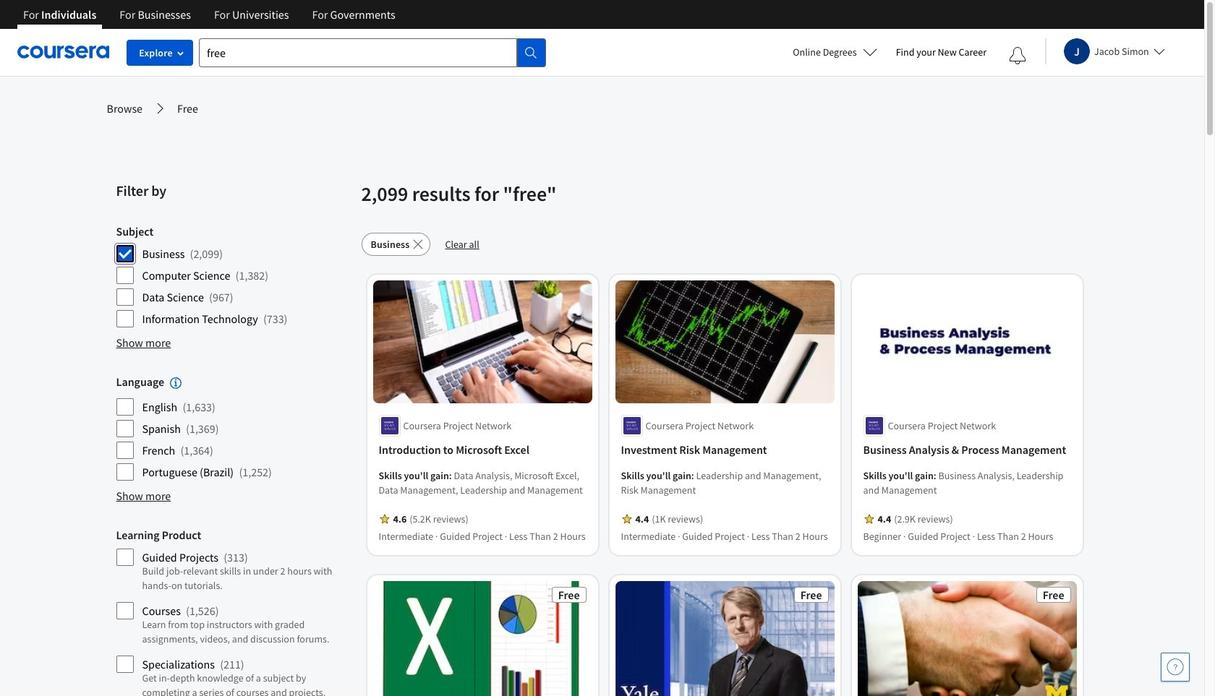 Task type: vqa. For each thing, say whether or not it's contained in the screenshot.
first GROUP
yes



Task type: describe. For each thing, give the bounding box(es) containing it.
3 group from the top
[[116, 528, 353, 696]]

What do you want to learn? text field
[[199, 38, 517, 67]]

2 group from the top
[[116, 375, 353, 482]]

1 group from the top
[[116, 224, 353, 328]]

coursera image
[[17, 41, 109, 64]]



Task type: locate. For each thing, give the bounding box(es) containing it.
2 vertical spatial group
[[116, 528, 353, 696]]

banner navigation
[[12, 0, 407, 40]]

None search field
[[199, 38, 546, 67]]

help center image
[[1167, 659, 1184, 676]]

information about this filter group image
[[170, 378, 182, 389]]

0 vertical spatial group
[[116, 224, 353, 328]]

group
[[116, 224, 353, 328], [116, 375, 353, 482], [116, 528, 353, 696]]

1 vertical spatial group
[[116, 375, 353, 482]]



